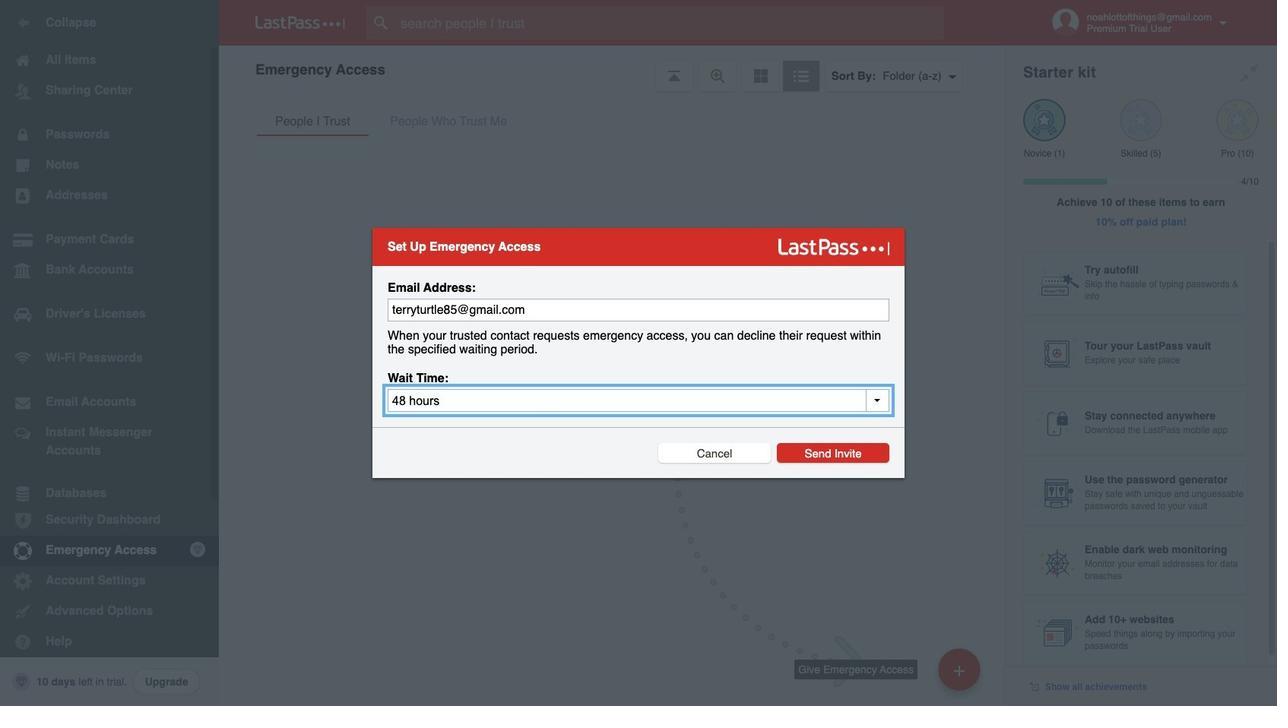 Task type: locate. For each thing, give the bounding box(es) containing it.
main navigation navigation
[[0, 0, 219, 707]]

dialog
[[373, 228, 905, 478]]

None text field
[[388, 299, 890, 322]]

Search search field
[[367, 6, 974, 40]]



Task type: vqa. For each thing, say whether or not it's contained in the screenshot.
New item navigation
yes



Task type: describe. For each thing, give the bounding box(es) containing it.
lastpass image
[[256, 16, 345, 30]]

search people I trust text field
[[367, 6, 974, 40]]

new item navigation
[[675, 475, 1006, 707]]

vault options navigation
[[219, 46, 1006, 91]]



